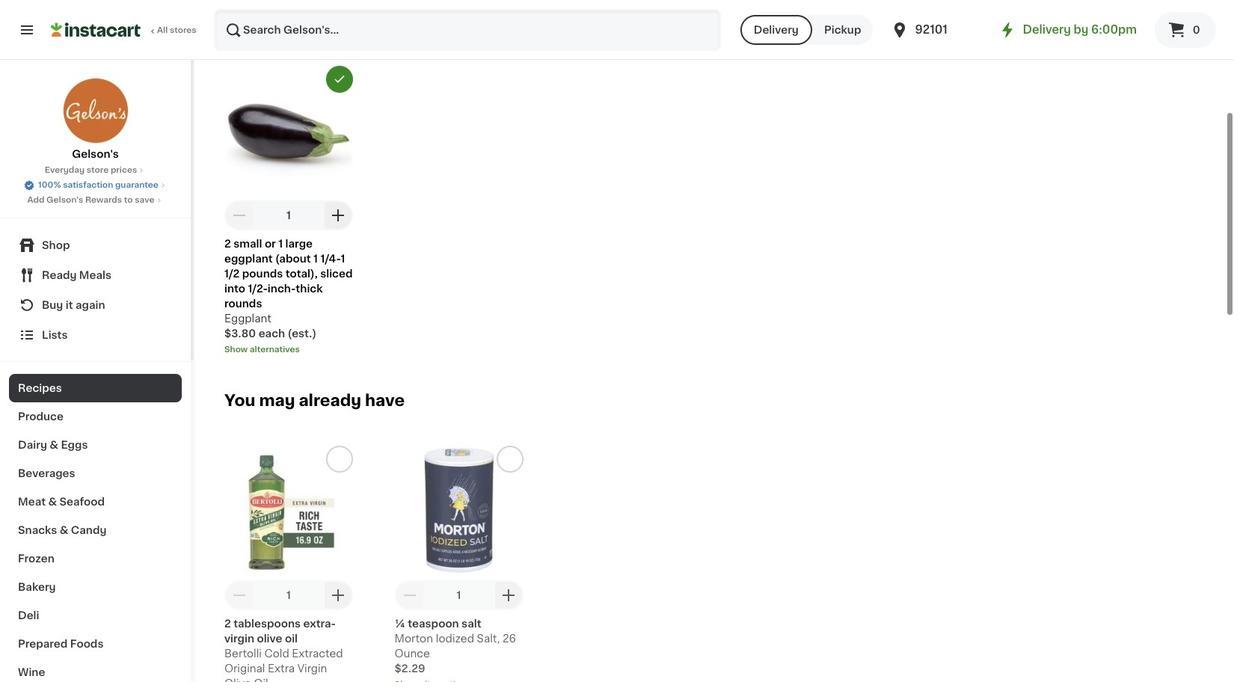 Task type: locate. For each thing, give the bounding box(es) containing it.
store right on
[[363, 17, 390, 28]]

& for snacks
[[60, 525, 68, 536]]

store up 100% satisfaction guarantee button
[[87, 166, 109, 174]]

1 increment quantity image from the top
[[329, 206, 347, 224]]

0 vertical spatial store
[[363, 17, 390, 28]]

or
[[265, 239, 276, 249]]

2 for 2 small or 1 large eggplant (about 1 1/4-1 1/2 pounds total), sliced into 1/2-inch-thick rounds eggplant $3.80 each (est.) show alternatives
[[224, 239, 231, 249]]

increment quantity image up extra-
[[329, 586, 347, 604]]

guarantee
[[115, 181, 159, 189]]

1 vertical spatial increment quantity image
[[329, 586, 347, 604]]

meat & seafood link
[[9, 488, 182, 516]]

buy it again
[[42, 300, 105, 310]]

0 vertical spatial 2
[[224, 239, 231, 249]]

decrement quantity image for 2 tablespoons extra- virgin olive oil
[[230, 586, 248, 604]]

gelson's up everyday store prices link
[[72, 149, 119, 159]]

2 increment quantity image from the top
[[329, 586, 347, 604]]

it
[[66, 300, 73, 310]]

to left save
[[124, 196, 133, 204]]

may
[[259, 393, 295, 408]]

&
[[50, 440, 58, 450], [48, 497, 57, 507], [60, 525, 68, 536]]

oil
[[254, 678, 268, 682]]

shop link
[[9, 230, 182, 260]]

small
[[234, 239, 262, 249]]

based
[[312, 17, 345, 28]]

decrement quantity image
[[230, 206, 248, 224], [230, 586, 248, 604], [401, 586, 419, 604]]

gelson's link
[[62, 78, 128, 162]]

ready meals
[[42, 270, 111, 281]]

correct
[[647, 17, 686, 28]]

to right list
[[590, 17, 601, 28]]

snacks & candy link
[[9, 516, 182, 545]]

increment quantity image
[[329, 206, 347, 224], [329, 586, 347, 604]]

decrement quantity image up tablespoons
[[230, 586, 248, 604]]

suggestions are based on store availability. use the full ingredient list to confirm correct items and quantities.
[[224, 17, 798, 28]]

1 vertical spatial 2
[[224, 619, 231, 629]]

1 horizontal spatial store
[[363, 17, 390, 28]]

1 2 from the top
[[224, 239, 231, 249]]

unselect item image
[[333, 72, 346, 86]]

recipes link
[[9, 374, 182, 402]]

1 vertical spatial &
[[48, 497, 57, 507]]

2 inside 2 tablespoons extra- virgin olive oil bertolli cold extracted original extra virgin olive oil
[[224, 619, 231, 629]]

& left eggs on the left
[[50, 440, 58, 450]]

prices
[[111, 166, 137, 174]]

deli
[[18, 610, 39, 621]]

& for meat
[[48, 497, 57, 507]]

1/2
[[224, 268, 240, 279]]

bakery link
[[9, 573, 182, 601]]

¼
[[395, 619, 405, 629]]

foods
[[70, 639, 104, 649]]

1/2-
[[248, 283, 268, 294]]

availability.
[[393, 17, 451, 28]]

2 up "virgin"
[[224, 619, 231, 629]]

1 up sliced
[[341, 253, 345, 264]]

0
[[1193, 25, 1200, 35]]

gelson's down 100%
[[46, 196, 83, 204]]

decrement quantity image up small
[[230, 206, 248, 224]]

iodized
[[436, 633, 474, 644]]

sliced
[[320, 268, 353, 279]]

delivery for delivery
[[754, 25, 799, 35]]

candy
[[71, 525, 107, 536]]

100% satisfaction guarantee
[[38, 181, 159, 189]]

increment quantity image for 2 small or 1 large eggplant (about 1 1/4-1 1/2 pounds total), sliced into 1/2-inch-thick rounds
[[329, 206, 347, 224]]

deli link
[[9, 601, 182, 630]]

2 2 from the top
[[224, 619, 231, 629]]

prepared foods
[[18, 639, 104, 649]]

cold
[[264, 648, 289, 659]]

rewards
[[85, 196, 122, 204]]

meals
[[79, 270, 111, 281]]

eggs
[[61, 440, 88, 450]]

are
[[293, 17, 309, 28]]

alternatives
[[250, 345, 300, 354]]

2 inside 2 small or 1 large eggplant (about 1 1/4-1 1/2 pounds total), sliced into 1/2-inch-thick rounds eggplant $3.80 each (est.) show alternatives
[[224, 239, 231, 249]]

& inside 'link'
[[48, 497, 57, 507]]

service type group
[[740, 15, 873, 45]]

snacks & candy
[[18, 525, 107, 536]]

buy
[[42, 300, 63, 310]]

0 vertical spatial gelson's
[[72, 149, 119, 159]]

delivery
[[1023, 24, 1071, 35], [754, 25, 799, 35]]

virgin
[[224, 633, 254, 644]]

the
[[477, 17, 495, 28]]

92101 button
[[891, 9, 981, 51]]

ready meals button
[[9, 260, 182, 290]]

store
[[363, 17, 390, 28], [87, 166, 109, 174]]

1 up teaspoon
[[457, 590, 461, 601]]

dairy
[[18, 440, 47, 450]]

to inside add gelson's rewards to save "link"
[[124, 196, 133, 204]]

decrement quantity image up ¼
[[401, 586, 419, 604]]

meat & seafood
[[18, 497, 105, 507]]

have
[[365, 393, 405, 408]]

None search field
[[214, 9, 721, 51]]

$2.29
[[395, 663, 425, 674]]

& left candy
[[60, 525, 68, 536]]

(about
[[275, 253, 311, 264]]

gelson's logo image
[[62, 78, 128, 144]]

items
[[688, 17, 718, 28]]

2
[[224, 239, 231, 249], [224, 619, 231, 629]]

1 vertical spatial to
[[124, 196, 133, 204]]

0 horizontal spatial to
[[124, 196, 133, 204]]

shop
[[42, 240, 70, 251]]

and
[[720, 17, 740, 28]]

0 horizontal spatial delivery
[[754, 25, 799, 35]]

suggestions
[[224, 17, 290, 28]]

6:00pm
[[1091, 24, 1137, 35]]

2 left small
[[224, 239, 231, 249]]

delivery right and
[[754, 25, 799, 35]]

1 horizontal spatial delivery
[[1023, 24, 1071, 35]]

1/4-
[[320, 253, 341, 264]]

delivery inside button
[[754, 25, 799, 35]]

0 vertical spatial increment quantity image
[[329, 206, 347, 224]]

increment quantity image up 1/4-
[[329, 206, 347, 224]]

0 vertical spatial &
[[50, 440, 58, 450]]

& for dairy
[[50, 440, 58, 450]]

product group
[[224, 66, 353, 356], [224, 446, 353, 682], [395, 446, 523, 682]]

gelson's
[[72, 149, 119, 159], [46, 196, 83, 204]]

2 vertical spatial &
[[60, 525, 68, 536]]

delivery left the by
[[1023, 24, 1071, 35]]

0 vertical spatial to
[[590, 17, 601, 28]]

bertolli
[[224, 648, 262, 659]]

you may already have
[[224, 393, 405, 408]]

1 horizontal spatial to
[[590, 17, 601, 28]]

& right meat
[[48, 497, 57, 507]]

1 vertical spatial store
[[87, 166, 109, 174]]

show alternatives button
[[224, 344, 353, 356]]

quantities.
[[743, 17, 798, 28]]

lists
[[42, 330, 68, 340]]

1 vertical spatial gelson's
[[46, 196, 83, 204]]

instacart logo image
[[51, 21, 141, 39]]

delivery for delivery by 6:00pm
[[1023, 24, 1071, 35]]

wine link
[[9, 658, 182, 682]]

everyday
[[45, 166, 85, 174]]

again
[[76, 300, 105, 310]]

100%
[[38, 181, 61, 189]]

1 up tablespoons
[[287, 590, 291, 601]]



Task type: describe. For each thing, give the bounding box(es) containing it.
dairy & eggs
[[18, 440, 88, 450]]

increment quantity image for 2 tablespoons extra- virgin olive oil
[[329, 586, 347, 604]]

decrement quantity image for ¼ teaspoon salt
[[401, 586, 419, 604]]

bakery
[[18, 582, 56, 592]]

snacks
[[18, 525, 57, 536]]

everyday store prices
[[45, 166, 137, 174]]

morton
[[395, 633, 433, 644]]

delivery by 6:00pm link
[[999, 21, 1137, 39]]

pickup
[[824, 25, 861, 35]]

all
[[157, 26, 168, 34]]

ounce
[[395, 648, 430, 659]]

ready meals link
[[9, 260, 182, 290]]

satisfaction
[[63, 181, 113, 189]]

2 for 2 tablespoons extra- virgin olive oil bertolli cold extracted original extra virgin olive oil
[[224, 619, 231, 629]]

produce link
[[9, 402, 182, 431]]

meat
[[18, 497, 46, 507]]

Search field
[[215, 10, 719, 49]]

decrement quantity image for 2 small or 1 large eggplant (about 1 1/4-1 1/2 pounds total), sliced into 1/2-inch-thick rounds
[[230, 206, 248, 224]]

1 left 1/4-
[[313, 253, 318, 264]]

full
[[497, 17, 513, 28]]

you
[[224, 393, 255, 408]]

lists link
[[9, 320, 182, 350]]

¼ teaspoon salt morton iodized salt, 26 ounce $2.29
[[395, 619, 516, 674]]

pounds
[[242, 268, 283, 279]]

teaspoon
[[408, 619, 459, 629]]

increment quantity image
[[499, 586, 517, 604]]

eggplant
[[224, 313, 271, 324]]

frozen
[[18, 554, 54, 564]]

into
[[224, 283, 245, 294]]

salt
[[462, 619, 481, 629]]

100% satisfaction guarantee button
[[23, 177, 167, 191]]

delivery by 6:00pm
[[1023, 24, 1137, 35]]

delivery button
[[740, 15, 812, 45]]

seafood
[[59, 497, 105, 507]]

ready
[[42, 270, 77, 281]]

inch-
[[268, 283, 296, 294]]

26
[[503, 633, 516, 644]]

gelson's inside "link"
[[46, 196, 83, 204]]

all stores
[[157, 26, 196, 34]]

add
[[27, 196, 44, 204]]

by
[[1074, 24, 1089, 35]]

beverages link
[[9, 459, 182, 488]]

92101
[[915, 24, 948, 35]]

1 up large
[[287, 210, 291, 221]]

0 horizontal spatial store
[[87, 166, 109, 174]]

virgin
[[297, 663, 327, 674]]

save
[[135, 196, 155, 204]]

oil
[[285, 633, 298, 644]]

olive
[[257, 633, 282, 644]]

wine
[[18, 667, 45, 678]]

all stores link
[[51, 9, 197, 51]]

ingredient
[[516, 17, 570, 28]]

0 button
[[1155, 12, 1216, 48]]

2 tablespoons extra- virgin olive oil bertolli cold extracted original extra virgin olive oil
[[224, 619, 343, 682]]

use
[[454, 17, 475, 28]]

on
[[347, 17, 361, 28]]

add gelson's rewards to save link
[[27, 194, 163, 206]]

dairy & eggs link
[[9, 431, 182, 459]]

add gelson's rewards to save
[[27, 196, 155, 204]]

2 small or 1 large eggplant (about 1 1/4-1 1/2 pounds total), sliced into 1/2-inch-thick rounds eggplant $3.80 each (est.) show alternatives
[[224, 239, 353, 354]]

already
[[299, 393, 361, 408]]

list
[[572, 17, 588, 28]]

extra
[[268, 663, 295, 674]]

large
[[285, 239, 313, 249]]

1 right "or"
[[278, 239, 283, 249]]

each
[[259, 328, 285, 339]]

$3.80
[[224, 328, 256, 339]]

stores
[[170, 26, 196, 34]]

buy it again link
[[9, 290, 182, 320]]

pickup button
[[812, 15, 873, 45]]

olive
[[224, 678, 251, 682]]

produce
[[18, 411, 64, 422]]

original
[[224, 663, 265, 674]]

prepared
[[18, 639, 68, 649]]

extracted
[[292, 648, 343, 659]]



Task type: vqa. For each thing, say whether or not it's contained in the screenshot.
ounce
yes



